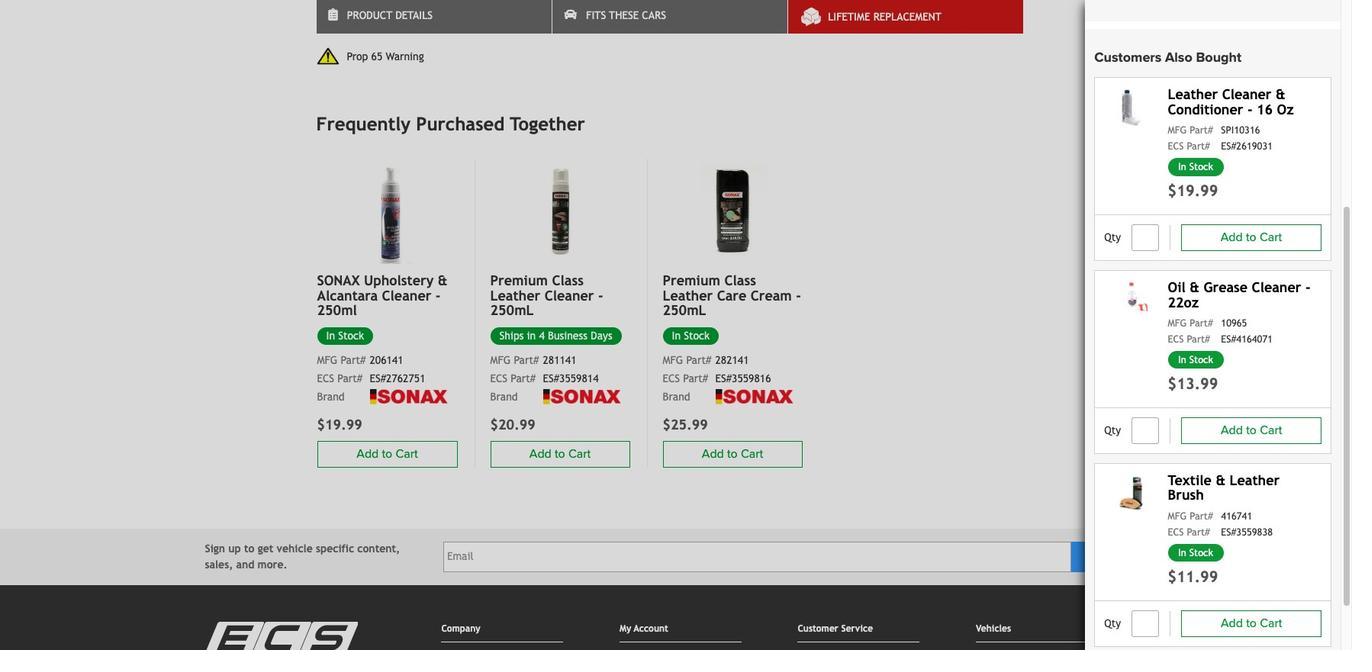 Task type: vqa. For each thing, say whether or not it's contained in the screenshot.
Q&A
no



Task type: locate. For each thing, give the bounding box(es) containing it.
with
[[1291, 620, 1314, 630]]

leather inside premium class leather cleaner - 250ml
[[490, 287, 541, 303]]

leather
[[1168, 86, 1218, 102], [490, 287, 541, 303], [663, 287, 713, 303], [1230, 472, 1280, 488]]

dialog containing $19.99
[[0, 0, 1353, 650]]

dialog
[[0, 0, 1353, 650]]

in
[[1178, 161, 1187, 172], [326, 330, 335, 342], [672, 330, 681, 342], [1178, 354, 1187, 366], [1178, 547, 1187, 559]]

frequently
[[316, 113, 411, 135]]

250ml inside premium class leather care cream - 250ml
[[663, 302, 706, 319]]

up up and
[[228, 543, 241, 555]]

ecs inside "416741 ecs part#"
[[1168, 527, 1184, 538]]

cleaner inside sonax upholstery & alcantara cleaner - 250ml
[[382, 287, 432, 303]]

account
[[634, 624, 669, 634]]

leather inside premium class leather care cream - 250ml
[[663, 287, 713, 303]]

class inside premium class leather cleaner - 250ml
[[552, 272, 584, 288]]

1 vertical spatial qty
[[1104, 424, 1121, 437]]

mfg down ships
[[490, 354, 511, 366]]

1 vertical spatial mfg part#
[[1168, 318, 1213, 329]]

mfg part# down brush on the bottom of page
[[1168, 511, 1213, 522]]

0 horizontal spatial brand
[[317, 391, 345, 403]]

2 horizontal spatial sonax image
[[716, 389, 794, 405]]

in up mfg part# 282141 ecs part# es#3559816 brand
[[672, 330, 681, 342]]

- for $20.99
[[598, 287, 603, 303]]

ecs inside the mfg part# 206141 ecs part# es#2762751 brand
[[317, 373, 334, 385]]

& right '16'
[[1276, 86, 1286, 102]]

add for conditioner
[[1221, 230, 1243, 245]]

class down premium class leather care cream - 250ml "image"
[[725, 272, 756, 288]]

sign up
[[1087, 552, 1121, 563]]

leather for $25.99
[[663, 287, 713, 303]]

part#
[[1190, 125, 1213, 136], [1187, 141, 1210, 152], [1190, 318, 1213, 329], [1187, 334, 1210, 345], [341, 354, 366, 366], [514, 354, 539, 366], [687, 354, 712, 366], [338, 373, 363, 385], [511, 373, 536, 385], [683, 373, 708, 385], [1190, 511, 1213, 522], [1187, 527, 1210, 538]]

fits these cars
[[586, 9, 666, 21]]

in stock
[[1178, 161, 1213, 172], [326, 330, 364, 342], [672, 330, 710, 342], [1178, 354, 1213, 366], [1178, 547, 1213, 559]]

es#3559816
[[716, 373, 771, 385]]

qty up oil & grease cleaner - 22oz "image"
[[1104, 231, 1121, 244]]

2 vertical spatial mfg part#
[[1168, 511, 1213, 522]]

$19.99
[[1168, 182, 1218, 199], [317, 417, 362, 433]]

cleaner right alcantara
[[382, 287, 432, 303]]

stock up $11.99
[[1190, 547, 1213, 559]]

add up grease
[[1221, 230, 1243, 245]]

0 horizontal spatial sonax image
[[370, 389, 448, 405]]

textile & leather brush link
[[1168, 472, 1280, 503]]

sign up sales,
[[205, 543, 225, 555]]

cart
[[1260, 230, 1282, 245], [1260, 423, 1282, 438], [396, 447, 418, 462], [569, 447, 591, 462], [741, 447, 763, 462], [1260, 616, 1282, 631]]

in
[[527, 330, 536, 342]]

leather cleaner & conditioner - 16 oz link
[[1168, 86, 1294, 117]]

3 sonax image from the left
[[716, 389, 794, 405]]

together
[[510, 113, 585, 135]]

2 vertical spatial qty
[[1104, 618, 1121, 630]]

qty for $19.99
[[1104, 231, 1121, 244]]

&
[[1276, 86, 1286, 102], [438, 272, 448, 288], [1190, 279, 1200, 295], [1216, 472, 1226, 488]]

0 horizontal spatial premium
[[490, 272, 548, 288]]

stock
[[1190, 161, 1213, 172], [338, 330, 364, 342], [684, 330, 710, 342], [1190, 354, 1213, 366], [1190, 547, 1213, 559]]

1 sonax image from the left
[[370, 389, 448, 405]]

1 250ml from the left
[[490, 302, 534, 319]]

in stock up $11.99
[[1178, 547, 1213, 559]]

$19.99 for customers
[[1168, 182, 1218, 199]]

sign down textile & leather brush image
[[1087, 552, 1106, 563]]

business
[[548, 330, 588, 342]]

1 qty from the top
[[1104, 231, 1121, 244]]

250ml up ships
[[490, 302, 534, 319]]

in down spi10316 ecs part#
[[1178, 161, 1187, 172]]

sign for sign up
[[1087, 552, 1106, 563]]

ecs
[[1168, 141, 1184, 152], [1168, 334, 1184, 345], [317, 373, 334, 385], [490, 373, 508, 385], [663, 373, 680, 385], [1168, 527, 1184, 538]]

3 qty from the top
[[1104, 618, 1121, 630]]

250ml left "care"
[[663, 302, 706, 319]]

1 horizontal spatial sign
[[1087, 552, 1106, 563]]

cream
[[751, 287, 792, 303]]

add to cart for oil & grease cleaner - 22oz
[[1221, 423, 1282, 438]]

add left chat
[[1221, 616, 1243, 631]]

1 vertical spatial $19.99
[[317, 417, 362, 433]]

leather down also
[[1168, 86, 1218, 102]]

in stock up $13.99
[[1178, 354, 1213, 366]]

0 vertical spatial mfg part#
[[1168, 125, 1213, 136]]

in down "250ml"
[[326, 330, 335, 342]]

1 class from the left
[[552, 272, 584, 288]]

leather up ships
[[490, 287, 541, 303]]

stock for $13.99
[[1190, 354, 1213, 366]]

to
[[1246, 230, 1257, 245], [1246, 423, 1257, 438], [382, 447, 393, 462], [555, 447, 565, 462], [727, 447, 738, 462], [244, 543, 255, 555], [1246, 616, 1257, 631]]

premium
[[490, 272, 548, 288], [663, 272, 721, 288]]

- for $19.99
[[1248, 101, 1253, 117]]

specific
[[316, 543, 354, 555]]

ships
[[500, 330, 524, 342]]

spi10316 ecs part#
[[1168, 125, 1260, 152]]

sonax image down es#2762751
[[370, 389, 448, 405]]

& right textile
[[1216, 472, 1226, 488]]

in stock down spi10316 ecs part#
[[1178, 161, 1213, 172]]

in up $13.99
[[1178, 354, 1187, 366]]

2 sonax image from the left
[[543, 389, 622, 405]]

1 mfg part# from the top
[[1168, 125, 1213, 136]]

1 horizontal spatial class
[[725, 272, 756, 288]]

0 horizontal spatial up
[[228, 543, 241, 555]]

sonax image for $25.99
[[716, 389, 794, 405]]

up inside button
[[1109, 552, 1121, 563]]

add
[[1221, 230, 1243, 245], [1221, 423, 1243, 438], [357, 447, 379, 462], [530, 447, 552, 462], [702, 447, 724, 462], [1221, 616, 1243, 631]]

es#3559838
[[1221, 527, 1273, 538]]

cleaner inside oil & grease cleaner - 22oz
[[1252, 279, 1302, 295]]

ecs tuning image
[[205, 622, 358, 650]]

care
[[717, 287, 747, 303]]

add to cart
[[1221, 230, 1282, 245], [1221, 423, 1282, 438], [357, 447, 418, 462], [530, 447, 591, 462], [702, 447, 763, 462], [1221, 616, 1282, 631]]

prop 65 warning image
[[316, 47, 339, 65]]

add for alcantara
[[530, 447, 552, 462]]

premium class leather care cream - 250ml
[[663, 272, 801, 319]]

3 mfg part# from the top
[[1168, 511, 1213, 522]]

sonax image down the es#3559814
[[543, 389, 622, 405]]

$19.99 down the mfg part# 206141 ecs part# es#2762751 brand
[[317, 417, 362, 433]]

sign up to get vehicle specific content, sales, and more.
[[205, 543, 400, 571]]

customer
[[798, 624, 839, 634]]

1 horizontal spatial sonax image
[[543, 389, 622, 405]]

add to cart for textile & leather brush
[[1221, 616, 1282, 631]]

my account
[[620, 624, 669, 634]]

0 vertical spatial $19.99
[[1168, 182, 1218, 199]]

class up the business
[[552, 272, 584, 288]]

cleaner right grease
[[1252, 279, 1302, 295]]

leather inside leather cleaner & conditioner - 16 oz
[[1168, 86, 1218, 102]]

- inside premium class leather cleaner - 250ml
[[598, 287, 603, 303]]

leather cleaner & conditioner - 16 oz image
[[1104, 87, 1159, 128]]

add to cart button for leather cleaner & conditioner - 16 oz
[[1182, 224, 1322, 251]]

10965
[[1221, 318, 1247, 329]]

& right upholstery
[[438, 272, 448, 288]]

to inside the sign up to get vehicle specific content, sales, and more.
[[244, 543, 255, 555]]

leather up the 416741
[[1230, 472, 1280, 488]]

- for $13.99
[[1306, 279, 1311, 295]]

brand inside mfg part# 282141 ecs part# es#3559816 brand
[[663, 391, 691, 403]]

sign inside button
[[1087, 552, 1106, 563]]

service
[[842, 624, 873, 634]]

1 horizontal spatial brand
[[490, 391, 518, 403]]

brand inside the mfg part# 206141 ecs part# es#2762751 brand
[[317, 391, 345, 403]]

brand for $25.99
[[663, 391, 691, 403]]

add up textile & leather brush
[[1221, 423, 1243, 438]]

leather left "care"
[[663, 287, 713, 303]]

class for care
[[725, 272, 756, 288]]

qty for $11.99
[[1104, 618, 1121, 630]]

sonax image
[[370, 389, 448, 405], [543, 389, 622, 405], [716, 389, 794, 405]]

mfg part# for $19.99
[[1168, 125, 1213, 136]]

mfg part# down 22oz
[[1168, 318, 1213, 329]]

chat
[[1266, 620, 1288, 630]]

sonax image down es#3559816
[[716, 389, 794, 405]]

lifetime replacement
[[828, 11, 942, 23]]

mfg left 282141
[[663, 354, 683, 366]]

chat with us link
[[1226, 612, 1340, 638]]

- inside sonax upholstery & alcantara cleaner - 250ml
[[436, 287, 441, 303]]

class
[[552, 272, 584, 288], [725, 272, 756, 288]]

add down the mfg part# 206141 ecs part# es#2762751 brand
[[357, 447, 379, 462]]

250ml
[[490, 302, 534, 319], [663, 302, 706, 319]]

3 brand from the left
[[663, 391, 691, 403]]

0 horizontal spatial sign
[[205, 543, 225, 555]]

up down textile & leather brush image
[[1109, 552, 1121, 563]]

add down $25.99
[[702, 447, 724, 462]]

282141
[[716, 354, 749, 366]]

stock up mfg part# 282141 ecs part# es#3559816 brand
[[684, 330, 710, 342]]

cleaner up the business
[[545, 287, 594, 303]]

2 mfg part# from the top
[[1168, 318, 1213, 329]]

ecs up $25.99
[[663, 373, 680, 385]]

mfg down "250ml"
[[317, 354, 338, 366]]

brand for $20.99
[[490, 391, 518, 403]]

premium inside premium class leather cleaner - 250ml
[[490, 272, 548, 288]]

class inside premium class leather care cream - 250ml
[[725, 272, 756, 288]]

in up $11.99
[[1178, 547, 1187, 559]]

mfg part# down conditioner on the right top of the page
[[1168, 125, 1213, 136]]

qty for $13.99
[[1104, 424, 1121, 437]]

- inside oil & grease cleaner - 22oz
[[1306, 279, 1311, 295]]

stock up $13.99
[[1190, 354, 1213, 366]]

stock down spi10316 ecs part#
[[1190, 161, 1213, 172]]

sign up button
[[1071, 542, 1136, 572]]

$19.99 down spi10316 ecs part#
[[1168, 182, 1218, 199]]

up
[[228, 543, 241, 555], [1109, 552, 1121, 563]]

ships in 4 business days
[[500, 330, 613, 342]]

1 premium from the left
[[490, 272, 548, 288]]

part# inside spi10316 ecs part#
[[1187, 141, 1210, 152]]

2 qty from the top
[[1104, 424, 1121, 437]]

- inside premium class leather care cream - 250ml
[[796, 287, 801, 303]]

250ml
[[317, 302, 357, 319]]

ecs down ships
[[490, 373, 508, 385]]

brand inside mfg part# 281141 ecs part# es#3559814 brand
[[490, 391, 518, 403]]

leather cleaner & conditioner - 16 oz
[[1168, 86, 1294, 117]]

premium for cleaner
[[490, 272, 548, 288]]

ecs down conditioner on the right top of the page
[[1168, 141, 1184, 152]]

0 vertical spatial qty
[[1104, 231, 1121, 244]]

in for $19.99
[[1178, 161, 1187, 172]]

premium inside premium class leather care cream - 250ml
[[663, 272, 721, 288]]

2 horizontal spatial brand
[[663, 391, 691, 403]]

mfg
[[1168, 125, 1187, 136], [1168, 318, 1187, 329], [317, 354, 338, 366], [490, 354, 511, 366], [663, 354, 683, 366], [1168, 511, 1187, 522]]

add for brush
[[1221, 616, 1243, 631]]

qty up textile & leather brush image
[[1104, 424, 1121, 437]]

premium for care
[[663, 272, 721, 288]]

mfg part#
[[1168, 125, 1213, 136], [1168, 318, 1213, 329], [1168, 511, 1213, 522]]

chat with us
[[1266, 620, 1327, 630]]

textile & leather brush image
[[1104, 473, 1159, 514]]

add down "$20.99"
[[530, 447, 552, 462]]

2 premium from the left
[[663, 272, 721, 288]]

up inside the sign up to get vehicle specific content, sales, and more.
[[228, 543, 241, 555]]

in for $13.99
[[1178, 354, 1187, 366]]

class for cleaner
[[552, 272, 584, 288]]

cleaner up spi10316
[[1222, 86, 1272, 102]]

qty down "sign up" button
[[1104, 618, 1121, 630]]

sign inside the sign up to get vehicle specific content, sales, and more.
[[205, 543, 225, 555]]

oz
[[1277, 101, 1294, 117]]

0 horizontal spatial $19.99
[[317, 417, 362, 433]]

2 250ml from the left
[[663, 302, 706, 319]]

1 horizontal spatial 250ml
[[663, 302, 706, 319]]

ecs down 22oz
[[1168, 334, 1184, 345]]

2 class from the left
[[725, 272, 756, 288]]

us
[[1316, 620, 1327, 630]]

premium class leather care cream - 250ml link
[[663, 272, 803, 319]]

2 brand from the left
[[490, 391, 518, 403]]

premium class leather cleaner - 250ml link
[[490, 272, 630, 319]]

None number field
[[1132, 224, 1159, 251], [1132, 417, 1159, 444], [1132, 610, 1159, 637], [1132, 224, 1159, 251], [1132, 417, 1159, 444], [1132, 610, 1159, 637]]

sign
[[205, 543, 225, 555], [1087, 552, 1106, 563]]

cart for leather cleaner & conditioner - 16 oz
[[1260, 230, 1282, 245]]

1 brand from the left
[[317, 391, 345, 403]]

leather inside textile & leather brush
[[1230, 472, 1280, 488]]

65
[[371, 50, 383, 62]]

1 horizontal spatial up
[[1109, 552, 1121, 563]]

ecs down "250ml"
[[317, 373, 334, 385]]

0 horizontal spatial 250ml
[[490, 302, 534, 319]]

1 horizontal spatial $19.99
[[1168, 182, 1218, 199]]

sonax image for $20.99
[[543, 389, 622, 405]]

0 horizontal spatial class
[[552, 272, 584, 288]]

mfg down conditioner on the right top of the page
[[1168, 125, 1187, 136]]

1 horizontal spatial premium
[[663, 272, 721, 288]]

- inside leather cleaner & conditioner - 16 oz
[[1248, 101, 1253, 117]]

sonax upholstery & alcantara cleaner - 250ml image
[[317, 159, 458, 264]]

mfg down 22oz
[[1168, 318, 1187, 329]]

ecs down brush on the bottom of page
[[1168, 527, 1184, 538]]

mfg down brush on the bottom of page
[[1168, 511, 1187, 522]]

281141
[[543, 354, 577, 366]]

& right oil
[[1190, 279, 1200, 295]]

mfg part# 282141 ecs part# es#3559816 brand
[[663, 354, 771, 403]]

customers
[[1095, 49, 1162, 65]]

sign for sign up to get vehicle specific content, sales, and more.
[[205, 543, 225, 555]]

fits
[[586, 9, 606, 21]]



Task type: describe. For each thing, give the bounding box(es) containing it.
brand for $19.99
[[317, 391, 345, 403]]

part# inside 10965 ecs part#
[[1187, 334, 1210, 345]]

in stock for $13.99
[[1178, 354, 1213, 366]]

up for sign up to get vehicle specific content, sales, and more.
[[228, 543, 241, 555]]

206141
[[370, 354, 403, 366]]

cleaner inside leather cleaner & conditioner - 16 oz
[[1222, 86, 1272, 102]]

mfg inside mfg part# 281141 ecs part# es#3559814 brand
[[490, 354, 511, 366]]

oil
[[1168, 279, 1186, 295]]

customer service
[[798, 624, 873, 634]]

in stock for $19.99
[[1178, 161, 1213, 172]]

sonax
[[317, 272, 360, 288]]

$11.99
[[1168, 568, 1218, 585]]

premium class leather care cream - 250ml image
[[663, 159, 803, 263]]

vehicle
[[277, 543, 313, 555]]

ecs inside mfg part# 281141 ecs part# es#3559814 brand
[[490, 373, 508, 385]]

add to cart button for sonax upholstery & alcantara cleaner - 250ml
[[490, 441, 630, 468]]

es#3559814
[[543, 373, 599, 385]]

16
[[1257, 101, 1273, 117]]

416741
[[1221, 511, 1253, 522]]

frequently purchased together
[[316, 113, 585, 135]]

fits these cars link
[[552, 0, 788, 34]]

up for sign up
[[1109, 552, 1121, 563]]

cart for oil & grease cleaner - 22oz
[[1260, 423, 1282, 438]]

textile
[[1168, 472, 1212, 488]]

stock for $11.99
[[1190, 547, 1213, 559]]

$25.99
[[663, 417, 708, 433]]

product details link
[[316, 0, 552, 34]]

es#2619031
[[1221, 141, 1273, 152]]

in stock down "250ml"
[[326, 330, 364, 342]]

add to cart for sonax upholstery & alcantara cleaner - 250ml
[[530, 447, 591, 462]]

250ml inside premium class leather cleaner - 250ml
[[490, 302, 534, 319]]

premium class leather cleaner - 250ml image
[[490, 159, 630, 263]]

prop
[[347, 50, 368, 62]]

lifetime
[[828, 11, 870, 23]]

also
[[1165, 49, 1193, 65]]

mfg part# for $11.99
[[1168, 511, 1213, 522]]

my
[[620, 624, 631, 634]]

content,
[[357, 543, 400, 555]]

sonax upholstery & alcantara cleaner - 250ml
[[317, 272, 448, 319]]

bought
[[1196, 49, 1242, 65]]

these
[[609, 9, 639, 21]]

ecs inside mfg part# 282141 ecs part# es#3559816 brand
[[663, 373, 680, 385]]

in stock for $11.99
[[1178, 547, 1213, 559]]

& inside sonax upholstery & alcantara cleaner - 250ml
[[438, 272, 448, 288]]

$19.99 for frequently
[[317, 417, 362, 433]]

and
[[236, 559, 254, 571]]

prop 65 warning
[[347, 50, 424, 62]]

in stock up mfg part# 282141 ecs part# es#3559816 brand
[[672, 330, 710, 342]]

part# inside "416741 ecs part#"
[[1187, 527, 1210, 538]]

4
[[539, 330, 545, 342]]

ecs inside 10965 ecs part#
[[1168, 334, 1184, 345]]

get
[[258, 543, 273, 555]]

& inside leather cleaner & conditioner - 16 oz
[[1276, 86, 1286, 102]]

brush
[[1168, 487, 1204, 503]]

leather for $11.99
[[1230, 472, 1280, 488]]

mfg inside the mfg part# 206141 ecs part# es#2762751 brand
[[317, 354, 338, 366]]

oil & grease cleaner - 22oz image
[[1104, 280, 1159, 321]]

days
[[591, 330, 613, 342]]

add to cart button for textile & leather brush
[[1182, 610, 1322, 637]]

alcantara
[[317, 287, 378, 303]]

vehicles
[[976, 624, 1011, 634]]

upholstery
[[364, 272, 434, 288]]

mfg part# 281141 ecs part# es#3559814 brand
[[490, 354, 599, 403]]

stock down "250ml"
[[338, 330, 364, 342]]

in for $11.99
[[1178, 547, 1187, 559]]

oil & grease cleaner - 22oz
[[1168, 279, 1311, 310]]

add for cleaner
[[1221, 423, 1243, 438]]

product details
[[347, 9, 433, 21]]

stock for $19.99
[[1190, 161, 1213, 172]]

$13.99
[[1168, 375, 1218, 392]]

416741 ecs part#
[[1168, 511, 1253, 538]]

22oz
[[1168, 294, 1199, 310]]

leather for $20.99
[[490, 287, 541, 303]]

purchased
[[416, 113, 505, 135]]

product
[[347, 9, 392, 21]]

conditioner
[[1168, 101, 1244, 117]]

10965 ecs part#
[[1168, 318, 1247, 345]]

details
[[396, 9, 433, 21]]

customers also bought
[[1095, 49, 1242, 65]]

replacement
[[874, 11, 942, 23]]

company
[[441, 624, 481, 634]]

add to cart for leather cleaner & conditioner - 16 oz
[[1221, 230, 1282, 245]]

grease
[[1204, 279, 1248, 295]]

spi10316
[[1221, 125, 1260, 136]]

mfg inside mfg part# 282141 ecs part# es#3559816 brand
[[663, 354, 683, 366]]

sonax image for $19.99
[[370, 389, 448, 405]]

& inside oil & grease cleaner - 22oz
[[1190, 279, 1200, 295]]

oil & grease cleaner - 22oz link
[[1168, 279, 1311, 310]]

cart for textile & leather brush
[[1260, 616, 1282, 631]]

warning
[[386, 50, 424, 62]]

lifetime replacement link
[[789, 0, 1024, 34]]

cart for sonax upholstery & alcantara cleaner - 250ml
[[569, 447, 591, 462]]

es#2762751
[[370, 373, 425, 385]]

sonax upholstery & alcantara cleaner - 250ml link
[[317, 272, 458, 319]]

ecs inside spi10316 ecs part#
[[1168, 141, 1184, 152]]

textile & leather brush
[[1168, 472, 1280, 503]]

premium class leather cleaner - 250ml
[[490, 272, 603, 319]]

cleaner inside premium class leather cleaner - 250ml
[[545, 287, 594, 303]]

$20.99
[[490, 417, 536, 433]]

& inside textile & leather brush
[[1216, 472, 1226, 488]]

mfg part# 206141 ecs part# es#2762751 brand
[[317, 354, 425, 403]]

more.
[[258, 559, 288, 571]]

add to cart button for oil & grease cleaner - 22oz
[[1182, 417, 1322, 444]]

sales,
[[205, 559, 233, 571]]

cars
[[642, 9, 666, 21]]

mfg part# for $13.99
[[1168, 318, 1213, 329]]

es#4164071
[[1221, 334, 1273, 345]]



